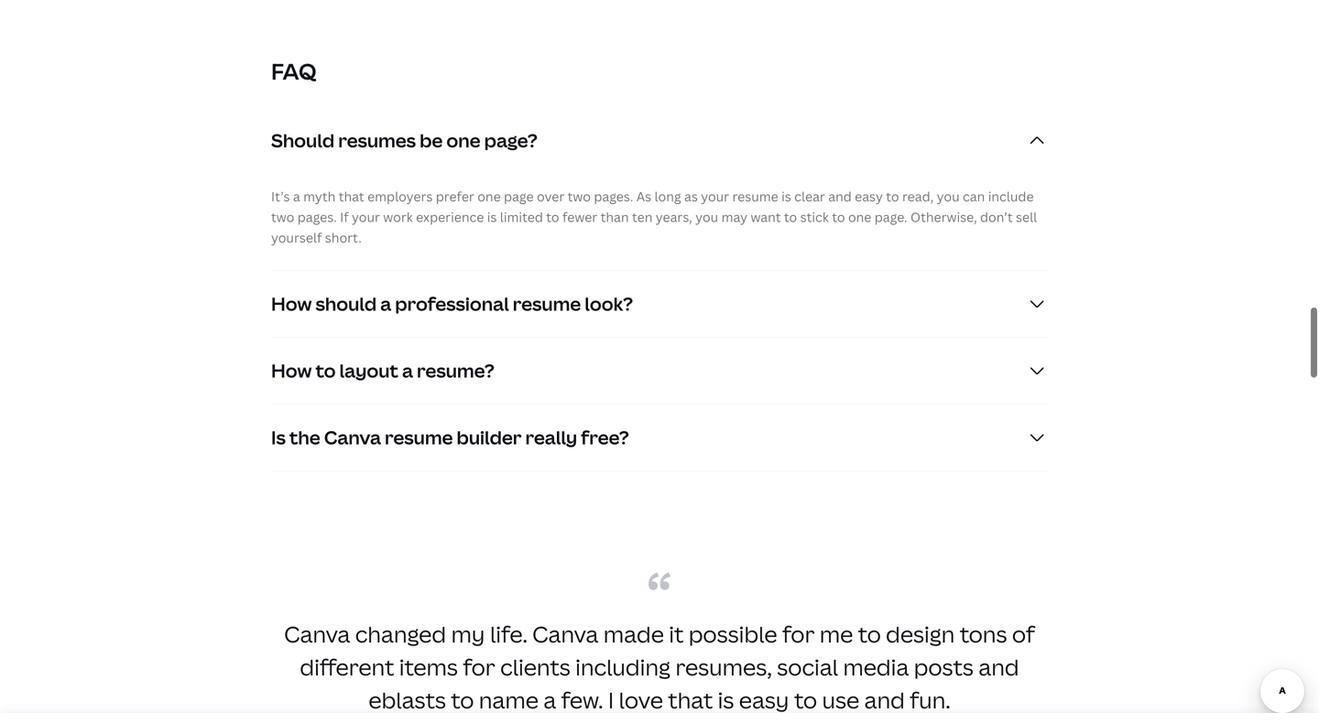Task type: vqa. For each thing, say whether or not it's contained in the screenshot.
Media
yes



Task type: describe. For each thing, give the bounding box(es) containing it.
builder
[[457, 425, 522, 450]]

1 vertical spatial your
[[352, 208, 380, 226]]

tons
[[960, 620, 1007, 649]]

as
[[684, 188, 698, 205]]

is
[[271, 425, 286, 450]]

limited
[[500, 208, 543, 226]]

love
[[619, 686, 663, 714]]

1 vertical spatial and
[[979, 653, 1019, 682]]

to down the social
[[794, 686, 817, 714]]

0 vertical spatial for
[[782, 620, 815, 649]]

to inside dropdown button
[[316, 358, 336, 383]]

canva changed my life. canva made it possible for me to design tons of different items for clients including resumes, social media posts and eblasts to name a few. i love that is easy to use and fun.
[[284, 620, 1035, 714]]

1 vertical spatial pages.
[[297, 208, 337, 226]]

really
[[525, 425, 577, 450]]

to left stick
[[784, 208, 797, 226]]

0 horizontal spatial two
[[271, 208, 294, 226]]

prefer
[[436, 188, 474, 205]]

0 vertical spatial your
[[701, 188, 729, 205]]

is the canva resume builder really free? button
[[271, 405, 1048, 471]]

want
[[751, 208, 781, 226]]

a inside dropdown button
[[402, 358, 413, 383]]

page.
[[875, 208, 908, 226]]

should
[[271, 128, 335, 153]]

to left name
[[451, 686, 474, 714]]

may
[[722, 208, 748, 226]]

myth
[[303, 188, 336, 205]]

should resumes be one page? button
[[271, 108, 1048, 174]]

it's
[[271, 188, 290, 205]]

if
[[340, 208, 349, 226]]

don't
[[980, 208, 1013, 226]]

2 vertical spatial one
[[848, 208, 872, 226]]

0 horizontal spatial you
[[696, 208, 718, 226]]

i
[[608, 686, 614, 714]]

changed
[[355, 620, 446, 649]]

resume inside dropdown button
[[513, 291, 581, 316]]

years,
[[656, 208, 692, 226]]

otherwise,
[[911, 208, 977, 226]]

resume inside "it's a myth that employers prefer one page over two pages. as long as your resume is clear and easy to read, you can include two pages. if your work experience is limited to fewer than ten years, you may want to stick to one page. otherwise, don't sell yourself short."
[[732, 188, 779, 205]]

to right me
[[858, 620, 881, 649]]

easy inside canva changed my life. canva made it possible for me to design tons of different items for clients including resumes, social media posts and eblasts to name a few. i love that is easy to use and fun.
[[739, 686, 789, 714]]

possible
[[689, 620, 777, 649]]

and inside "it's a myth that employers prefer one page over two pages. as long as your resume is clear and easy to read, you can include two pages. if your work experience is limited to fewer than ten years, you may want to stick to one page. otherwise, don't sell yourself short."
[[828, 188, 852, 205]]

how for how to layout a resume?
[[271, 358, 312, 383]]

media
[[843, 653, 909, 682]]

design
[[886, 620, 955, 649]]

clear
[[795, 188, 825, 205]]

posts
[[914, 653, 974, 682]]

quotation mark image
[[649, 572, 671, 591]]

long
[[655, 188, 681, 205]]

to right stick
[[832, 208, 845, 226]]

fun.
[[910, 686, 951, 714]]

canva up 'clients'
[[533, 620, 599, 649]]

name
[[479, 686, 539, 714]]

items
[[399, 653, 458, 682]]

me
[[820, 620, 853, 649]]

resume?
[[417, 358, 494, 383]]

social
[[777, 653, 838, 682]]

how for how should a professional resume look?
[[271, 291, 312, 316]]

include
[[988, 188, 1034, 205]]

stick
[[800, 208, 829, 226]]

clients
[[500, 653, 571, 682]]

be
[[420, 128, 443, 153]]

work
[[383, 208, 413, 226]]



Task type: locate. For each thing, give the bounding box(es) containing it.
life.
[[490, 620, 528, 649]]

and right the "clear"
[[828, 188, 852, 205]]

eblasts
[[369, 686, 446, 714]]

and
[[828, 188, 852, 205], [979, 653, 1019, 682], [864, 686, 905, 714]]

for up the social
[[782, 620, 815, 649]]

you down the as
[[696, 208, 718, 226]]

one right be
[[447, 128, 481, 153]]

free?
[[581, 425, 629, 450]]

1 horizontal spatial you
[[937, 188, 960, 205]]

that
[[339, 188, 364, 205], [668, 686, 713, 714]]

to
[[886, 188, 899, 205], [546, 208, 559, 226], [784, 208, 797, 226], [832, 208, 845, 226], [316, 358, 336, 383], [858, 620, 881, 649], [451, 686, 474, 714], [794, 686, 817, 714]]

resume
[[732, 188, 779, 205], [513, 291, 581, 316], [385, 425, 453, 450]]

how up 'is'
[[271, 358, 312, 383]]

as
[[636, 188, 652, 205]]

page
[[504, 188, 534, 205]]

your right if at the top left of page
[[352, 208, 380, 226]]

resumes,
[[676, 653, 772, 682]]

easy up page.
[[855, 188, 883, 205]]

0 vertical spatial and
[[828, 188, 852, 205]]

ten
[[632, 208, 653, 226]]

for down my
[[463, 653, 495, 682]]

easy
[[855, 188, 883, 205], [739, 686, 789, 714]]

1 vertical spatial is
[[487, 208, 497, 226]]

fewer
[[563, 208, 598, 226]]

a left few.
[[544, 686, 556, 714]]

2 vertical spatial resume
[[385, 425, 453, 450]]

yourself
[[271, 229, 322, 246]]

a right should
[[380, 291, 391, 316]]

canva up different on the bottom
[[284, 620, 350, 649]]

easy inside "it's a myth that employers prefer one page over two pages. as long as your resume is clear and easy to read, you can include two pages. if your work experience is limited to fewer than ten years, you may want to stick to one page. otherwise, don't sell yourself short."
[[855, 188, 883, 205]]

layout
[[339, 358, 398, 383]]

over
[[537, 188, 565, 205]]

0 vertical spatial easy
[[855, 188, 883, 205]]

one inside dropdown button
[[447, 128, 481, 153]]

should resumes be one page?
[[271, 128, 538, 153]]

you
[[937, 188, 960, 205], [696, 208, 718, 226]]

1 horizontal spatial your
[[701, 188, 729, 205]]

one left page
[[478, 188, 501, 205]]

is the canva resume builder really free?
[[271, 425, 629, 450]]

how
[[271, 291, 312, 316], [271, 358, 312, 383]]

to down over
[[546, 208, 559, 226]]

1 vertical spatial one
[[478, 188, 501, 205]]

2 vertical spatial and
[[864, 686, 905, 714]]

page?
[[484, 128, 538, 153]]

1 horizontal spatial is
[[718, 686, 734, 714]]

how to layout a resume? button
[[271, 338, 1048, 404]]

a inside dropdown button
[[380, 291, 391, 316]]

it's a myth that employers prefer one page over two pages. as long as your resume is clear and easy to read, you can include two pages. if your work experience is limited to fewer than ten years, you may want to stick to one page. otherwise, don't sell yourself short.
[[271, 188, 1037, 246]]

read,
[[902, 188, 934, 205]]

and down tons
[[979, 653, 1019, 682]]

it
[[669, 620, 684, 649]]

is inside canva changed my life. canva made it possible for me to design tons of different items for clients including resumes, social media posts and eblasts to name a few. i love that is easy to use and fun.
[[718, 686, 734, 714]]

a
[[293, 188, 300, 205], [380, 291, 391, 316], [402, 358, 413, 383], [544, 686, 556, 714]]

0 horizontal spatial resume
[[385, 425, 453, 450]]

is
[[782, 188, 791, 205], [487, 208, 497, 226], [718, 686, 734, 714]]

how inside dropdown button
[[271, 291, 312, 316]]

canva right the
[[324, 425, 381, 450]]

0 horizontal spatial and
[[828, 188, 852, 205]]

1 vertical spatial you
[[696, 208, 718, 226]]

how to layout a resume?
[[271, 358, 494, 383]]

made
[[603, 620, 664, 649]]

two
[[568, 188, 591, 205], [271, 208, 294, 226]]

to left layout
[[316, 358, 336, 383]]

1 vertical spatial that
[[668, 686, 713, 714]]

0 horizontal spatial is
[[487, 208, 497, 226]]

0 horizontal spatial easy
[[739, 686, 789, 714]]

how left should
[[271, 291, 312, 316]]

1 how from the top
[[271, 291, 312, 316]]

that up if at the top left of page
[[339, 188, 364, 205]]

a right layout
[[402, 358, 413, 383]]

and down media
[[864, 686, 905, 714]]

that inside "it's a myth that employers prefer one page over two pages. as long as your resume is clear and easy to read, you can include two pages. if your work experience is limited to fewer than ten years, you may want to stick to one page. otherwise, don't sell yourself short."
[[339, 188, 364, 205]]

0 vertical spatial pages.
[[594, 188, 633, 205]]

0 vertical spatial one
[[447, 128, 481, 153]]

1 horizontal spatial and
[[864, 686, 905, 714]]

professional
[[395, 291, 509, 316]]

resume left 'look?'
[[513, 291, 581, 316]]

1 horizontal spatial resume
[[513, 291, 581, 316]]

pages. down myth
[[297, 208, 337, 226]]

2 horizontal spatial and
[[979, 653, 1019, 682]]

0 vertical spatial two
[[568, 188, 591, 205]]

look?
[[585, 291, 633, 316]]

0 vertical spatial resume
[[732, 188, 779, 205]]

that down resumes,
[[668, 686, 713, 714]]

two up fewer
[[568, 188, 591, 205]]

0 horizontal spatial pages.
[[297, 208, 337, 226]]

your
[[701, 188, 729, 205], [352, 208, 380, 226]]

0 horizontal spatial that
[[339, 188, 364, 205]]

0 horizontal spatial for
[[463, 653, 495, 682]]

pages. up "than"
[[594, 188, 633, 205]]

my
[[451, 620, 485, 649]]

2 vertical spatial is
[[718, 686, 734, 714]]

is left limited
[[487, 208, 497, 226]]

resumes
[[338, 128, 416, 153]]

pages.
[[594, 188, 633, 205], [297, 208, 337, 226]]

employers
[[367, 188, 433, 205]]

that inside canva changed my life. canva made it possible for me to design tons of different items for clients including resumes, social media posts and eblasts to name a few. i love that is easy to use and fun.
[[668, 686, 713, 714]]

canva
[[324, 425, 381, 450], [284, 620, 350, 649], [533, 620, 599, 649]]

1 horizontal spatial that
[[668, 686, 713, 714]]

use
[[822, 686, 860, 714]]

one left page.
[[848, 208, 872, 226]]

should
[[316, 291, 377, 316]]

1 vertical spatial resume
[[513, 291, 581, 316]]

the
[[289, 425, 320, 450]]

your right the as
[[701, 188, 729, 205]]

different
[[300, 653, 394, 682]]

easy down resumes,
[[739, 686, 789, 714]]

than
[[601, 208, 629, 226]]

resume up want
[[732, 188, 779, 205]]

resume left the builder at the left bottom
[[385, 425, 453, 450]]

1 vertical spatial two
[[271, 208, 294, 226]]

2 horizontal spatial resume
[[732, 188, 779, 205]]

1 horizontal spatial easy
[[855, 188, 883, 205]]

resume inside dropdown button
[[385, 425, 453, 450]]

0 horizontal spatial your
[[352, 208, 380, 226]]

1 vertical spatial how
[[271, 358, 312, 383]]

few.
[[561, 686, 603, 714]]

1 horizontal spatial two
[[568, 188, 591, 205]]

1 vertical spatial for
[[463, 653, 495, 682]]

you up otherwise,
[[937, 188, 960, 205]]

0 vertical spatial that
[[339, 188, 364, 205]]

faq
[[271, 56, 317, 86]]

to up page.
[[886, 188, 899, 205]]

can
[[963, 188, 985, 205]]

a right it's
[[293, 188, 300, 205]]

how should a professional resume look? button
[[271, 271, 1048, 337]]

one
[[447, 128, 481, 153], [478, 188, 501, 205], [848, 208, 872, 226]]

is left the "clear"
[[782, 188, 791, 205]]

1 vertical spatial easy
[[739, 686, 789, 714]]

1 horizontal spatial for
[[782, 620, 815, 649]]

two down it's
[[271, 208, 294, 226]]

2 how from the top
[[271, 358, 312, 383]]

a inside canva changed my life. canva made it possible for me to design tons of different items for clients including resumes, social media posts and eblasts to name a few. i love that is easy to use and fun.
[[544, 686, 556, 714]]

for
[[782, 620, 815, 649], [463, 653, 495, 682]]

canva inside dropdown button
[[324, 425, 381, 450]]

a inside "it's a myth that employers prefer one page over two pages. as long as your resume is clear and easy to read, you can include two pages. if your work experience is limited to fewer than ten years, you may want to stick to one page. otherwise, don't sell yourself short."
[[293, 188, 300, 205]]

0 vertical spatial is
[[782, 188, 791, 205]]

experience
[[416, 208, 484, 226]]

how should a professional resume look?
[[271, 291, 633, 316]]

0 vertical spatial how
[[271, 291, 312, 316]]

is down resumes,
[[718, 686, 734, 714]]

sell
[[1016, 208, 1037, 226]]

short.
[[325, 229, 362, 246]]

including
[[575, 653, 671, 682]]

0 vertical spatial you
[[937, 188, 960, 205]]

of
[[1012, 620, 1035, 649]]

how inside dropdown button
[[271, 358, 312, 383]]

1 horizontal spatial pages.
[[594, 188, 633, 205]]

2 horizontal spatial is
[[782, 188, 791, 205]]



